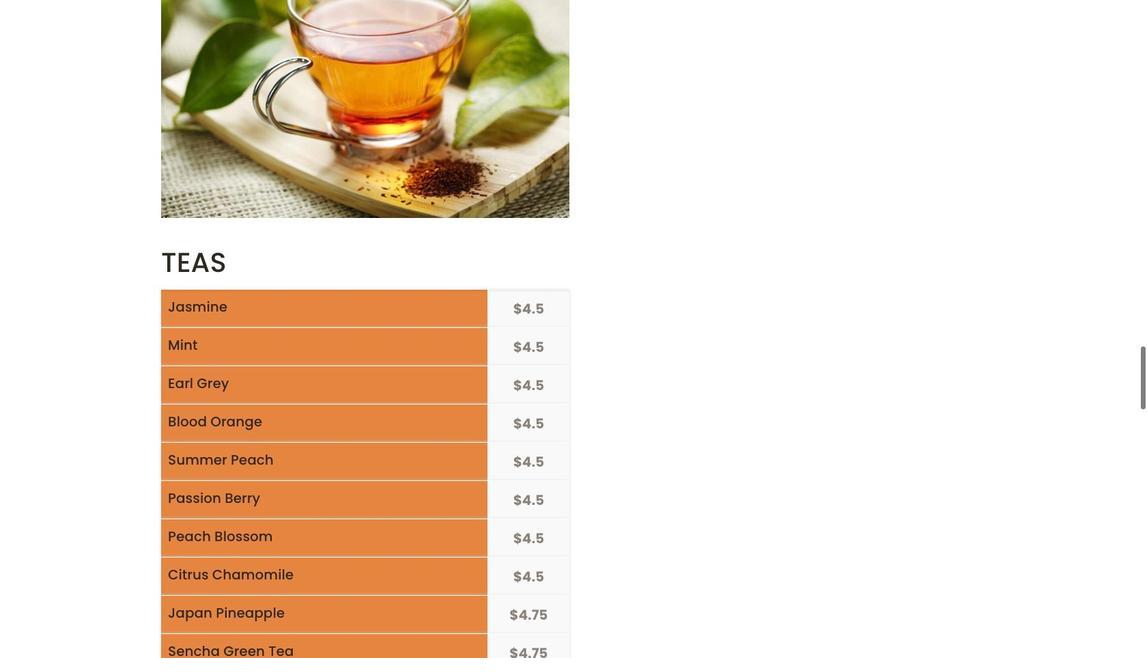 Task type: describe. For each thing, give the bounding box(es) containing it.
tea image
[[161, 0, 570, 218]]



Task type: vqa. For each thing, say whether or not it's contained in the screenshot.
tea image on the top of page
yes



